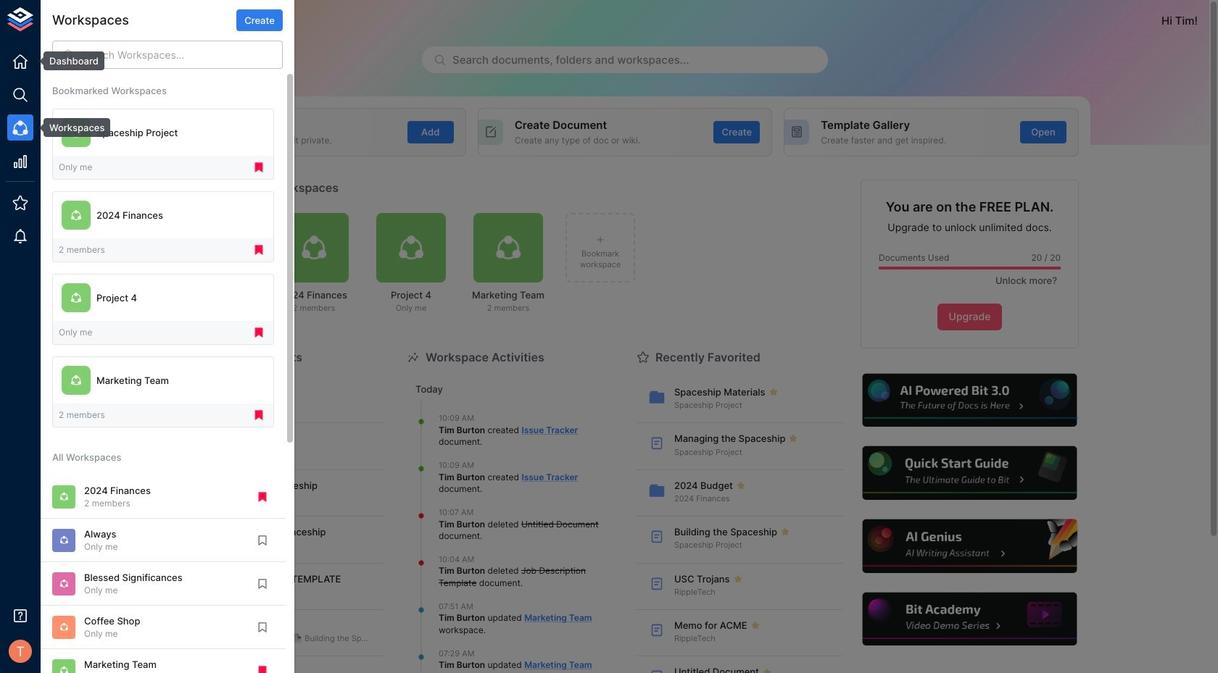 Task type: locate. For each thing, give the bounding box(es) containing it.
0 vertical spatial remove bookmark image
[[252, 326, 265, 340]]

0 vertical spatial tooltip
[[33, 51, 104, 70]]

2 help image from the top
[[861, 445, 1079, 502]]

Search Workspaces... text field
[[81, 41, 283, 69]]

1 remove bookmark image from the top
[[252, 326, 265, 340]]

help image
[[861, 372, 1079, 429], [861, 445, 1079, 502], [861, 518, 1079, 576], [861, 591, 1079, 649]]

1 vertical spatial remove bookmark image
[[252, 409, 265, 422]]

0 vertical spatial bookmark image
[[256, 534, 269, 547]]

remove bookmark image
[[252, 326, 265, 340], [252, 409, 265, 422]]

bookmark image
[[256, 534, 269, 547], [256, 578, 269, 591]]

1 vertical spatial tooltip
[[33, 118, 111, 137]]

remove bookmark image
[[252, 161, 265, 174], [252, 244, 265, 257], [256, 491, 269, 504], [256, 665, 269, 674]]

2 bookmark image from the top
[[256, 578, 269, 591]]

2 tooltip from the top
[[33, 118, 111, 137]]

1 vertical spatial bookmark image
[[256, 578, 269, 591]]

4 help image from the top
[[861, 591, 1079, 649]]

tooltip
[[33, 51, 104, 70], [33, 118, 111, 137]]



Task type: vqa. For each thing, say whether or not it's contained in the screenshot.
HELP image
yes



Task type: describe. For each thing, give the bounding box(es) containing it.
bookmark image
[[256, 621, 269, 634]]

1 help image from the top
[[861, 372, 1079, 429]]

1 bookmark image from the top
[[256, 534, 269, 547]]

3 help image from the top
[[861, 518, 1079, 576]]

2 remove bookmark image from the top
[[252, 409, 265, 422]]

1 tooltip from the top
[[33, 51, 104, 70]]



